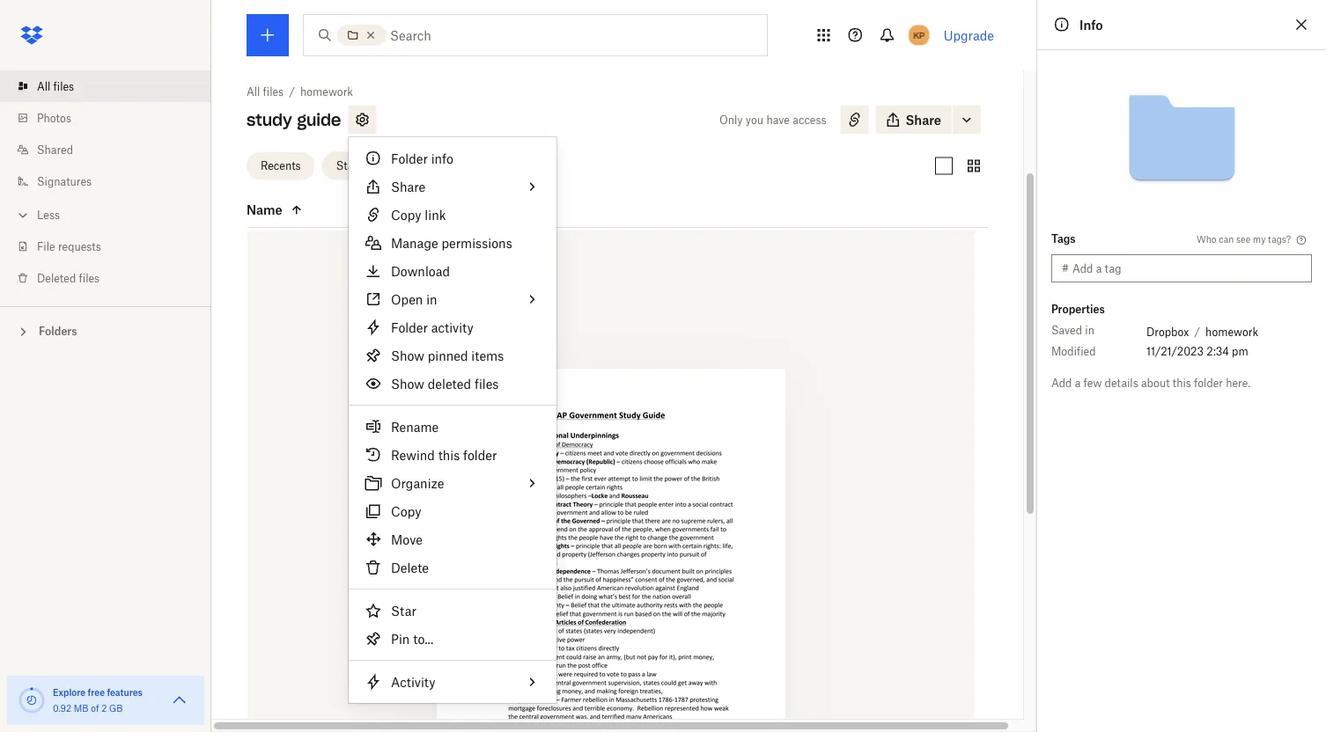 Task type: locate. For each thing, give the bounding box(es) containing it.
show left deleted
[[391, 376, 424, 391]]

features
[[107, 687, 143, 698]]

1 vertical spatial folder
[[391, 320, 428, 335]]

2 copy from the top
[[391, 504, 421, 519]]

1 vertical spatial this
[[438, 448, 460, 463]]

1 vertical spatial /
[[1194, 325, 1200, 339]]

homework link up "pm"
[[1206, 323, 1259, 341]]

1 vertical spatial homework link
[[1206, 323, 1259, 341]]

folder down open
[[391, 320, 428, 335]]

1 horizontal spatial homework link
[[1206, 323, 1259, 341]]

1 vertical spatial show
[[391, 376, 424, 391]]

0 horizontal spatial homework link
[[300, 83, 353, 100]]

move
[[391, 532, 423, 547]]

folder info menu item
[[349, 144, 557, 173]]

1 horizontal spatial in
[[1085, 324, 1095, 337]]

organize menu item
[[349, 469, 557, 498]]

move menu item
[[349, 526, 557, 554]]

files for deleted files
[[79, 272, 100, 285]]

copy up move
[[391, 504, 421, 519]]

permissions
[[442, 236, 512, 251]]

access
[[793, 113, 827, 126]]

2
[[101, 703, 107, 714]]

share
[[906, 112, 941, 127], [391, 179, 426, 194]]

1 horizontal spatial all
[[247, 85, 260, 98]]

explore
[[53, 687, 86, 698]]

file
[[37, 240, 55, 253]]

name button
[[247, 199, 395, 221]]

show deleted files
[[391, 376, 499, 391]]

0 horizontal spatial homework
[[300, 85, 353, 98]]

copy inside copy menu item
[[391, 504, 421, 519]]

share inside share button
[[906, 112, 941, 127]]

modified
[[1052, 345, 1096, 358]]

in right 'saved'
[[1085, 324, 1095, 337]]

all files link up shared link
[[14, 70, 211, 102]]

manage permissions
[[391, 236, 512, 251]]

show inside "menu item"
[[391, 348, 424, 363]]

2 show from the top
[[391, 376, 424, 391]]

shared link
[[14, 134, 211, 166]]

folder inside folder activity menu item
[[391, 320, 428, 335]]

copy link
[[391, 207, 446, 222]]

1 horizontal spatial homework
[[1206, 325, 1259, 339]]

0 vertical spatial homework
[[300, 85, 353, 98]]

pin to... menu item
[[349, 625, 557, 653]]

this up organize menu item
[[438, 448, 460, 463]]

0 horizontal spatial share
[[391, 179, 426, 194]]

folder
[[1194, 376, 1223, 390], [463, 448, 497, 463]]

open
[[391, 292, 423, 307]]

1 show from the top
[[391, 348, 424, 363]]

folder inside menu item
[[391, 151, 428, 166]]

have
[[767, 113, 790, 126]]

0 horizontal spatial folder
[[463, 448, 497, 463]]

in right open
[[426, 292, 437, 307]]

files up photos
[[53, 80, 74, 93]]

all up photos
[[37, 80, 50, 93]]

study
[[247, 110, 292, 130]]

files inside list item
[[53, 80, 74, 93]]

who
[[1197, 234, 1217, 245]]

1 vertical spatial share
[[391, 179, 426, 194]]

signatures link
[[14, 166, 211, 197]]

folder for folder info
[[391, 151, 428, 166]]

0 vertical spatial folder
[[391, 151, 428, 166]]

0.92
[[53, 703, 71, 714]]

in for saved in
[[1085, 324, 1095, 337]]

folder left the info
[[391, 151, 428, 166]]

homework link for all files / homework
[[300, 83, 353, 100]]

files for all files / homework
[[263, 85, 284, 98]]

this inside the 'rewind this folder' menu item
[[438, 448, 460, 463]]

signatures
[[37, 175, 92, 188]]

who can see my tags?
[[1197, 234, 1291, 245]]

0 horizontal spatial all
[[37, 80, 50, 93]]

/ up 11/21/2023 2:34 pm
[[1194, 325, 1200, 339]]

0 vertical spatial copy
[[391, 207, 421, 222]]

0 horizontal spatial all files link
[[14, 70, 211, 102]]

1 vertical spatial in
[[1085, 324, 1095, 337]]

less image
[[14, 207, 32, 224]]

/
[[289, 85, 295, 98], [1194, 325, 1200, 339]]

folder
[[391, 151, 428, 166], [391, 320, 428, 335]]

folders button
[[0, 318, 211, 344]]

file requests
[[37, 240, 101, 253]]

my
[[1253, 234, 1266, 245]]

list containing all files
[[0, 60, 211, 306]]

0 horizontal spatial this
[[438, 448, 460, 463]]

pin to...
[[391, 632, 434, 647]]

all up study
[[247, 85, 260, 98]]

deleted
[[428, 376, 471, 391]]

0 vertical spatial homework link
[[300, 83, 353, 100]]

manage permissions menu item
[[349, 229, 557, 257]]

pin
[[391, 632, 410, 647]]

0 vertical spatial show
[[391, 348, 424, 363]]

close right sidebar image
[[1291, 14, 1312, 35]]

rename
[[391, 420, 439, 435]]

0 horizontal spatial /
[[289, 85, 295, 98]]

dropbox
[[1147, 325, 1189, 339]]

show for show pinned items
[[391, 348, 424, 363]]

homework link up guide
[[300, 83, 353, 100]]

items
[[471, 348, 504, 363]]

activity
[[391, 675, 435, 690]]

copy
[[391, 207, 421, 222], [391, 504, 421, 519]]

copy inside copy link menu item
[[391, 207, 421, 222]]

1 vertical spatial homework
[[1206, 325, 1259, 339]]

share menu item
[[349, 173, 557, 201]]

all
[[37, 80, 50, 93], [247, 85, 260, 98]]

rewind this folder menu item
[[349, 441, 557, 469]]

files down items
[[475, 376, 499, 391]]

star
[[391, 604, 416, 619]]

all inside list item
[[37, 80, 50, 93]]

0 vertical spatial this
[[1173, 376, 1191, 390]]

upgrade
[[944, 28, 994, 43]]

1 horizontal spatial share
[[906, 112, 941, 127]]

share button
[[876, 106, 952, 134]]

properties
[[1052, 303, 1105, 316]]

copy for copy
[[391, 504, 421, 519]]

0 vertical spatial share
[[906, 112, 941, 127]]

mb
[[74, 703, 89, 714]]

11/21/2023
[[1147, 345, 1204, 358]]

folders
[[39, 325, 77, 338]]

homework up guide
[[300, 85, 353, 98]]

files up study
[[263, 85, 284, 98]]

1 copy from the top
[[391, 207, 421, 222]]

11/21/2023 2:34 pm
[[1147, 345, 1249, 358]]

/ up 'study guide'
[[289, 85, 295, 98]]

dropbox image
[[14, 18, 49, 53]]

folder activity menu item
[[349, 314, 557, 342]]

1 horizontal spatial folder
[[1194, 376, 1223, 390]]

#
[[1062, 262, 1069, 275]]

tags
[[1052, 232, 1076, 245]]

saved in
[[1052, 324, 1095, 337]]

0 horizontal spatial in
[[426, 292, 437, 307]]

to...
[[413, 632, 434, 647]]

homework
[[300, 85, 353, 98], [1206, 325, 1259, 339]]

copy left the link
[[391, 207, 421, 222]]

in
[[426, 292, 437, 307], [1085, 324, 1095, 337]]

list
[[0, 60, 211, 306]]

homework up "pm"
[[1206, 325, 1259, 339]]

1 vertical spatial copy
[[391, 504, 421, 519]]

show down folder activity
[[391, 348, 424, 363]]

0 vertical spatial folder
[[1194, 376, 1223, 390]]

all files link
[[14, 70, 211, 102], [247, 83, 284, 100]]

activity
[[431, 320, 474, 335]]

in inside menu item
[[426, 292, 437, 307]]

show
[[391, 348, 424, 363], [391, 376, 424, 391]]

link
[[425, 207, 446, 222]]

files
[[53, 80, 74, 93], [263, 85, 284, 98], [79, 272, 100, 285], [475, 376, 499, 391]]

1 horizontal spatial this
[[1173, 376, 1191, 390]]

1 vertical spatial folder
[[463, 448, 497, 463]]

star menu item
[[349, 597, 557, 625]]

can
[[1219, 234, 1234, 245]]

1 folder from the top
[[391, 151, 428, 166]]

files right deleted
[[79, 272, 100, 285]]

folder left here.
[[1194, 376, 1223, 390]]

show for show deleted files
[[391, 376, 424, 391]]

rename menu item
[[349, 413, 557, 441]]

folder up organize menu item
[[463, 448, 497, 463]]

add a few details about this folder here.
[[1052, 376, 1251, 390]]

details
[[1105, 376, 1138, 390]]

this
[[1173, 376, 1191, 390], [438, 448, 460, 463]]

2 folder from the top
[[391, 320, 428, 335]]

dropbox / homework
[[1147, 325, 1259, 339]]

0 vertical spatial in
[[426, 292, 437, 307]]

all files link up study
[[247, 83, 284, 100]]

this right about
[[1173, 376, 1191, 390]]

show inside menu item
[[391, 376, 424, 391]]



Task type: vqa. For each thing, say whether or not it's contained in the screenshot.
Reply
no



Task type: describe. For each thing, give the bounding box(es) containing it.
copy for copy link
[[391, 207, 421, 222]]

less
[[37, 208, 60, 221]]

download
[[391, 264, 450, 279]]

recents
[[261, 159, 301, 173]]

saved
[[1052, 324, 1082, 337]]

show pinned items menu item
[[349, 342, 557, 370]]

all files
[[37, 80, 74, 93]]

all for all files / homework
[[247, 85, 260, 98]]

dropbox link
[[1147, 323, 1189, 341]]

1 horizontal spatial all files link
[[247, 83, 284, 100]]

starred button
[[322, 152, 388, 180]]

all for all files
[[37, 80, 50, 93]]

photos
[[37, 111, 71, 125]]

copy link menu item
[[349, 201, 557, 229]]

of
[[91, 703, 99, 714]]

starred
[[336, 159, 374, 173]]

open in
[[391, 292, 437, 307]]

folder for folder activity
[[391, 320, 428, 335]]

only you have access
[[719, 113, 827, 126]]

all files / homework
[[247, 85, 353, 98]]

pm
[[1232, 345, 1249, 358]]

requests
[[58, 240, 101, 253]]

in for open in
[[426, 292, 437, 307]]

info
[[431, 151, 453, 166]]

download menu item
[[349, 257, 557, 285]]

all files list item
[[0, 70, 211, 102]]

free
[[88, 687, 105, 698]]

copy menu item
[[349, 498, 557, 526]]

files inside menu item
[[475, 376, 499, 391]]

folder settings image
[[352, 109, 373, 130]]

here.
[[1226, 376, 1251, 390]]

folder activity
[[391, 320, 474, 335]]

show deleted files menu item
[[349, 370, 557, 398]]

gb
[[109, 703, 123, 714]]

few
[[1084, 376, 1102, 390]]

organize
[[391, 476, 444, 491]]

show pinned items
[[391, 348, 504, 363]]

homework link for dropbox / homework
[[1206, 323, 1259, 341]]

rewind
[[391, 448, 435, 463]]

file requests link
[[14, 231, 211, 262]]

name
[[247, 203, 283, 218]]

you
[[746, 113, 764, 126]]

rewind this folder
[[391, 448, 497, 463]]

files for all files
[[53, 80, 74, 93]]

a
[[1075, 376, 1081, 390]]

name column header
[[247, 199, 423, 221]]

deleted files
[[37, 272, 100, 285]]

delete menu item
[[349, 554, 557, 582]]

activity menu item
[[349, 668, 557, 697]]

photos link
[[14, 102, 211, 134]]

explore free features 0.92 mb of 2 gb
[[53, 687, 143, 714]]

delete
[[391, 561, 429, 576]]

recents button
[[247, 152, 315, 180]]

shared
[[37, 143, 73, 156]]

0 vertical spatial /
[[289, 85, 295, 98]]

only
[[719, 113, 743, 126]]

see
[[1236, 234, 1251, 245]]

quota usage element
[[18, 687, 46, 715]]

pinned
[[428, 348, 468, 363]]

tags?
[[1268, 234, 1291, 245]]

guide
[[297, 110, 341, 130]]

who can see my tags? image
[[1295, 233, 1309, 247]]

study guide
[[247, 110, 341, 130]]

info
[[1080, 17, 1103, 32]]

file, ap government review packet.pdf row
[[247, 231, 975, 733]]

share inside share menu item
[[391, 179, 426, 194]]

folder info
[[391, 151, 453, 166]]

open in menu item
[[349, 285, 557, 314]]

2:34
[[1207, 345, 1229, 358]]

add
[[1052, 376, 1072, 390]]

deleted files link
[[14, 262, 211, 294]]

upgrade link
[[944, 28, 994, 43]]

deleted
[[37, 272, 76, 285]]

manage
[[391, 236, 438, 251]]

about
[[1141, 376, 1170, 390]]

folder inside the 'rewind this folder' menu item
[[463, 448, 497, 463]]

1 horizontal spatial /
[[1194, 325, 1200, 339]]



